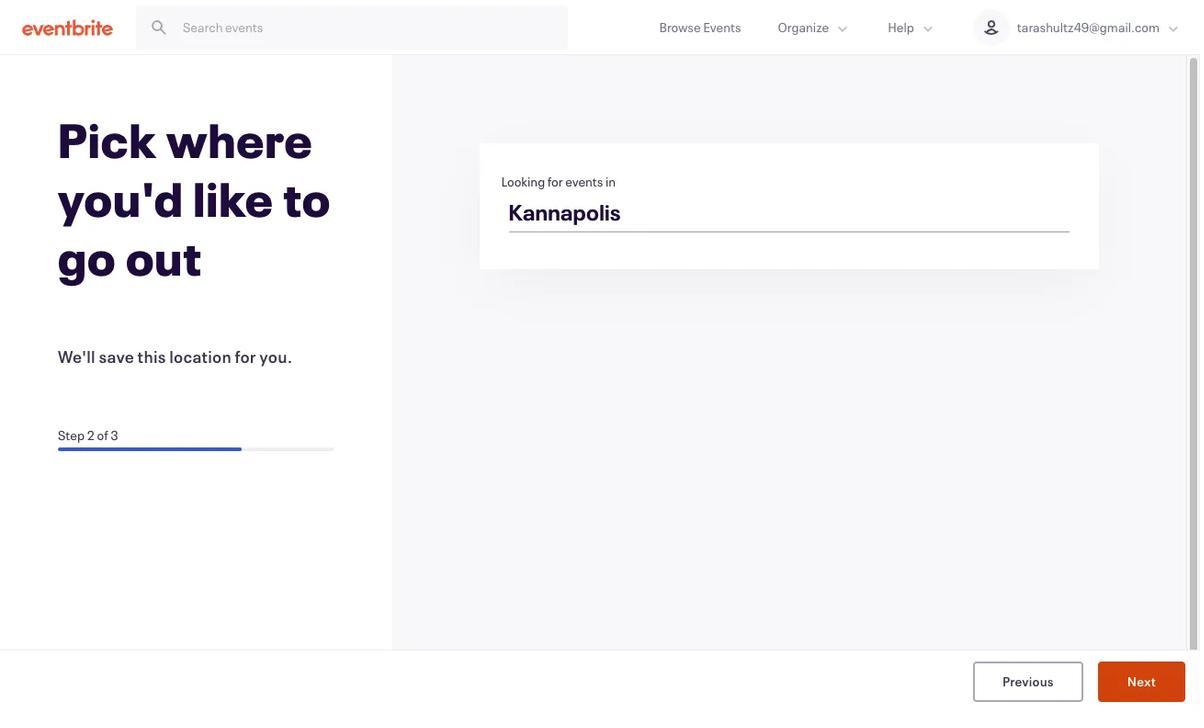 Task type: vqa. For each thing, say whether or not it's contained in the screenshot.
the "Find" inside the Find Events LINK
no



Task type: locate. For each thing, give the bounding box(es) containing it.
for left you.
[[235, 346, 256, 368]]

save
[[99, 346, 134, 368]]

step 2 of 3
[[58, 426, 118, 444]]

next button
[[1098, 662, 1186, 702]]

previous
[[1003, 672, 1054, 690]]

events
[[565, 173, 603, 190]]

looking
[[501, 173, 545, 190]]

location
[[169, 346, 232, 368]]

help link
[[870, 0, 955, 54]]

None text field
[[496, 192, 1082, 238]]

tarashultz49@gmail.com
[[1017, 18, 1160, 36]]

pick where you'd like to go out
[[58, 108, 331, 289]]

eventbrite image
[[22, 18, 113, 36]]

organize
[[778, 18, 829, 36]]

1 vertical spatial for
[[235, 346, 256, 368]]

we'll save this location for you.
[[58, 346, 292, 368]]

for left "events"
[[547, 173, 563, 190]]

progressbar progress bar
[[58, 448, 334, 451]]

0 horizontal spatial for
[[235, 346, 256, 368]]

for
[[547, 173, 563, 190], [235, 346, 256, 368]]

0 vertical spatial for
[[547, 173, 563, 190]]

events
[[703, 18, 741, 36]]

progressbar image
[[58, 448, 242, 451]]

pick
[[58, 108, 157, 171]]



Task type: describe. For each thing, give the bounding box(es) containing it.
browse events
[[659, 18, 741, 36]]

you.
[[259, 346, 292, 368]]

of
[[97, 426, 108, 444]]

next
[[1127, 672, 1156, 690]]

browse
[[659, 18, 701, 36]]

tarashultz49@gmail.com link
[[955, 0, 1200, 54]]

looking for events in
[[501, 173, 616, 190]]

2
[[87, 426, 95, 444]]

to
[[283, 167, 331, 230]]

browse events link
[[641, 0, 760, 54]]

3
[[111, 426, 118, 444]]

out
[[126, 226, 202, 289]]

help
[[888, 18, 914, 36]]

step
[[58, 426, 85, 444]]

previous button
[[973, 662, 1083, 702]]

you'd
[[58, 167, 184, 230]]

like
[[193, 167, 274, 230]]

where
[[166, 108, 313, 171]]

go
[[58, 226, 116, 289]]

we'll
[[58, 346, 95, 368]]

this
[[137, 346, 166, 368]]

organize link
[[760, 0, 870, 54]]

in
[[606, 173, 616, 190]]

1 horizontal spatial for
[[547, 173, 563, 190]]



